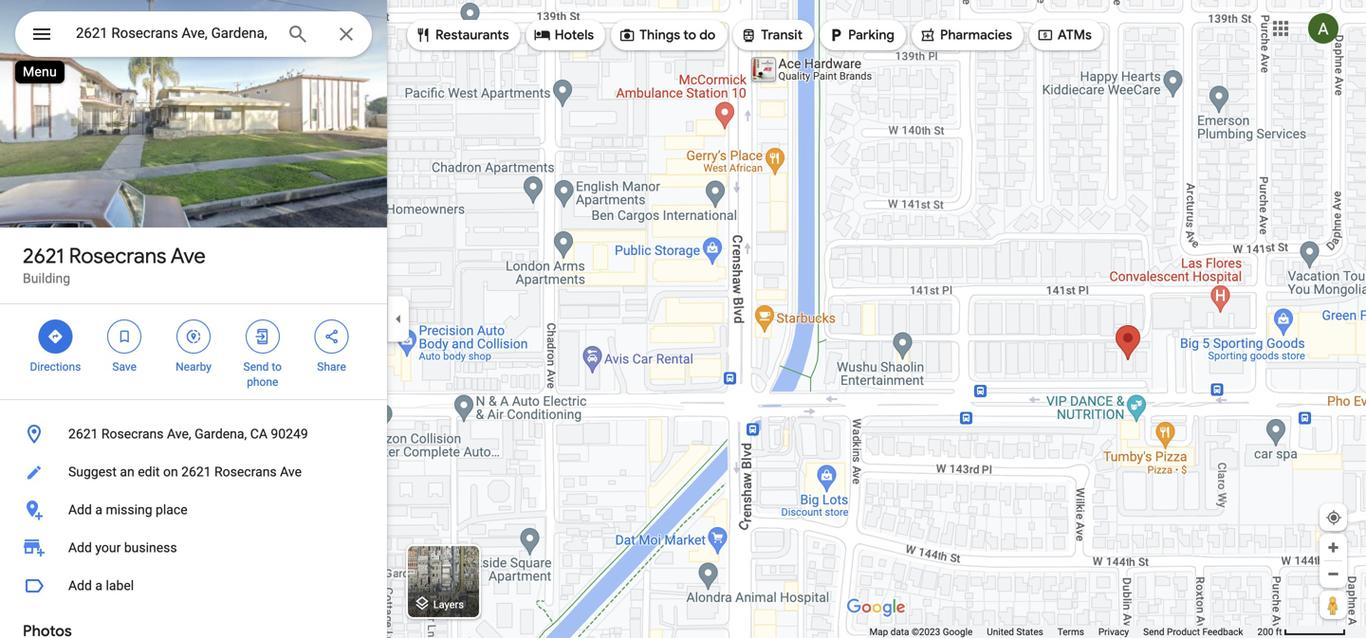 Task type: describe. For each thing, give the bounding box(es) containing it.

[[185, 326, 202, 347]]

rosecrans for ave
[[69, 243, 166, 270]]

a for label
[[95, 578, 103, 594]]


[[323, 326, 340, 347]]


[[47, 326, 64, 347]]

none field inside 2621 rosecrans ave, gardena, ca 90249 field
[[76, 22, 271, 45]]

send product feedback
[[1144, 627, 1244, 638]]


[[415, 25, 432, 46]]

 button
[[15, 11, 68, 61]]

feedback
[[1203, 627, 1244, 638]]

google
[[943, 627, 973, 638]]


[[828, 25, 845, 46]]

rosecrans for ave,
[[101, 427, 164, 442]]

 transit
[[741, 25, 803, 46]]

nearby
[[176, 361, 212, 374]]

atms
[[1058, 27, 1092, 44]]

 parking
[[828, 25, 895, 46]]

2621 rosecrans ave main content
[[0, 0, 387, 639]]

send for send to phone
[[243, 361, 269, 374]]

terms
[[1058, 627, 1085, 638]]

2621 Rosecrans Ave, Gardena, CA 90249 field
[[15, 11, 372, 57]]

footer inside google maps element
[[870, 626, 1258, 639]]


[[619, 25, 636, 46]]

send product feedback button
[[1144, 626, 1244, 639]]

ave inside 2621 rosecrans ave building
[[171, 243, 206, 270]]

add a label
[[68, 578, 134, 594]]

save
[[112, 361, 137, 374]]

add a label button
[[0, 568, 387, 606]]

united states
[[987, 627, 1044, 638]]

90249
[[271, 427, 308, 442]]

phone
[[247, 376, 278, 389]]


[[741, 25, 758, 46]]

united
[[987, 627, 1015, 638]]

product
[[1167, 627, 1201, 638]]

 search field
[[15, 11, 372, 61]]

2621 rosecrans ave building
[[23, 243, 206, 287]]

privacy button
[[1099, 626, 1130, 639]]

send to phone
[[243, 361, 282, 389]]

©2023
[[912, 627, 941, 638]]

edit
[[138, 465, 160, 480]]

200 ft
[[1258, 627, 1283, 638]]

 hotels
[[534, 25, 594, 46]]

zoom out image
[[1327, 568, 1341, 582]]

place
[[156, 503, 188, 518]]

suggest an edit on 2621 rosecrans ave
[[68, 465, 302, 480]]

ca
[[250, 427, 268, 442]]

2621 for ave
[[23, 243, 64, 270]]

restaurants
[[436, 27, 509, 44]]

send for send product feedback
[[1144, 627, 1165, 638]]

add for add your business
[[68, 541, 92, 556]]

2621 inside suggest an edit on 2621 rosecrans ave button
[[181, 465, 211, 480]]


[[116, 326, 133, 347]]

terms button
[[1058, 626, 1085, 639]]



Task type: locate. For each thing, give the bounding box(es) containing it.
building
[[23, 271, 70, 287]]

ave inside button
[[280, 465, 302, 480]]

0 horizontal spatial to
[[272, 361, 282, 374]]

a left label
[[95, 578, 103, 594]]

 things to do
[[619, 25, 716, 46]]

rosecrans up building
[[69, 243, 166, 270]]

2621 rosecrans ave, gardena, ca 90249 button
[[0, 416, 387, 454]]

2 vertical spatial add
[[68, 578, 92, 594]]

show your location image
[[1326, 510, 1343, 527]]

rosecrans
[[69, 243, 166, 270], [101, 427, 164, 442], [215, 465, 277, 480]]

2 vertical spatial 2621
[[181, 465, 211, 480]]

states
[[1017, 627, 1044, 638]]

zoom in image
[[1327, 541, 1341, 555]]

add left label
[[68, 578, 92, 594]]

2 horizontal spatial 2621
[[181, 465, 211, 480]]

1 a from the top
[[95, 503, 103, 518]]

0 vertical spatial add
[[68, 503, 92, 518]]

footer containing map data ©2023 google
[[870, 626, 1258, 639]]

2621 inside 2621 rosecrans ave, gardena, ca 90249 button
[[68, 427, 98, 442]]

business
[[124, 541, 177, 556]]

0 vertical spatial rosecrans
[[69, 243, 166, 270]]

a for missing
[[95, 503, 103, 518]]

send inside button
[[1144, 627, 1165, 638]]

send
[[243, 361, 269, 374], [1144, 627, 1165, 638]]


[[30, 20, 53, 48]]

parking
[[849, 27, 895, 44]]

add a missing place
[[68, 503, 188, 518]]

a
[[95, 503, 103, 518], [95, 578, 103, 594]]

None field
[[76, 22, 271, 45]]

1 vertical spatial 2621
[[68, 427, 98, 442]]

on
[[163, 465, 178, 480]]

things
[[640, 27, 681, 44]]

data
[[891, 627, 910, 638]]

pharmacies
[[941, 27, 1013, 44]]

1 vertical spatial a
[[95, 578, 103, 594]]

send left product
[[1144, 627, 1165, 638]]

share
[[317, 361, 346, 374]]

1 horizontal spatial ave
[[280, 465, 302, 480]]

200 ft button
[[1258, 627, 1347, 638]]

do
[[700, 27, 716, 44]]

to
[[684, 27, 697, 44], [272, 361, 282, 374]]

ave,
[[167, 427, 191, 442]]

0 horizontal spatial send
[[243, 361, 269, 374]]

2 add from the top
[[68, 541, 92, 556]]

layers
[[433, 599, 464, 611]]

transit
[[761, 27, 803, 44]]

add your business
[[68, 541, 177, 556]]

add a missing place button
[[0, 492, 387, 530]]

actions for 2621 rosecrans ave region
[[0, 305, 387, 400]]

0 vertical spatial to
[[684, 27, 697, 44]]


[[534, 25, 551, 46]]

2 vertical spatial rosecrans
[[215, 465, 277, 480]]

map data ©2023 google
[[870, 627, 973, 638]]

an
[[120, 465, 135, 480]]

ave up the 
[[171, 243, 206, 270]]

add for add a missing place
[[68, 503, 92, 518]]

2621 right the on
[[181, 465, 211, 480]]

2621 up suggest
[[68, 427, 98, 442]]

add down suggest
[[68, 503, 92, 518]]


[[920, 25, 937, 46]]

0 vertical spatial ave
[[171, 243, 206, 270]]

0 horizontal spatial 2621
[[23, 243, 64, 270]]

1 vertical spatial to
[[272, 361, 282, 374]]

send up phone
[[243, 361, 269, 374]]

0 vertical spatial send
[[243, 361, 269, 374]]

suggest
[[68, 465, 117, 480]]

directions
[[30, 361, 81, 374]]

rosecrans up an
[[101, 427, 164, 442]]

1 horizontal spatial 2621
[[68, 427, 98, 442]]

2 a from the top
[[95, 578, 103, 594]]

add left your
[[68, 541, 92, 556]]


[[1037, 25, 1054, 46]]

1 add from the top
[[68, 503, 92, 518]]

footer
[[870, 626, 1258, 639]]

your
[[95, 541, 121, 556]]

ave
[[171, 243, 206, 270], [280, 465, 302, 480]]

gardena,
[[195, 427, 247, 442]]

to up phone
[[272, 361, 282, 374]]

add for add a label
[[68, 578, 92, 594]]

missing
[[106, 503, 152, 518]]

hotels
[[555, 27, 594, 44]]

rosecrans down ca
[[215, 465, 277, 480]]

2621 inside 2621 rosecrans ave building
[[23, 243, 64, 270]]

to inside  things to do
[[684, 27, 697, 44]]

rosecrans inside 2621 rosecrans ave building
[[69, 243, 166, 270]]

ave down the 90249
[[280, 465, 302, 480]]

a left missing
[[95, 503, 103, 518]]

map
[[870, 627, 889, 638]]

3 add from the top
[[68, 578, 92, 594]]

add your business link
[[0, 530, 387, 568]]

 restaurants
[[415, 25, 509, 46]]

google account: angela cha  
(angela.cha@adept.ai) image
[[1309, 13, 1339, 44]]

0 horizontal spatial ave
[[171, 243, 206, 270]]

to inside send to phone
[[272, 361, 282, 374]]

1 horizontal spatial to
[[684, 27, 697, 44]]

1 horizontal spatial send
[[1144, 627, 1165, 638]]


[[254, 326, 271, 347]]

2621 up building
[[23, 243, 64, 270]]

send inside send to phone
[[243, 361, 269, 374]]

0 vertical spatial a
[[95, 503, 103, 518]]

label
[[106, 578, 134, 594]]

add
[[68, 503, 92, 518], [68, 541, 92, 556], [68, 578, 92, 594]]

ft
[[1276, 627, 1283, 638]]

google maps element
[[0, 0, 1367, 639]]

 atms
[[1037, 25, 1092, 46]]

collapse side panel image
[[388, 309, 409, 330]]

0 vertical spatial 2621
[[23, 243, 64, 270]]

200
[[1258, 627, 1274, 638]]

show street view coverage image
[[1320, 591, 1348, 620]]

 pharmacies
[[920, 25, 1013, 46]]

suggest an edit on 2621 rosecrans ave button
[[0, 454, 387, 492]]

united states button
[[987, 626, 1044, 639]]

2621 for ave,
[[68, 427, 98, 442]]

2621
[[23, 243, 64, 270], [68, 427, 98, 442], [181, 465, 211, 480]]

to left do
[[684, 27, 697, 44]]

1 vertical spatial ave
[[280, 465, 302, 480]]

2621 rosecrans ave, gardena, ca 90249
[[68, 427, 308, 442]]

1 vertical spatial rosecrans
[[101, 427, 164, 442]]

1 vertical spatial send
[[1144, 627, 1165, 638]]

privacy
[[1099, 627, 1130, 638]]

1 vertical spatial add
[[68, 541, 92, 556]]



Task type: vqa. For each thing, say whether or not it's contained in the screenshot.


